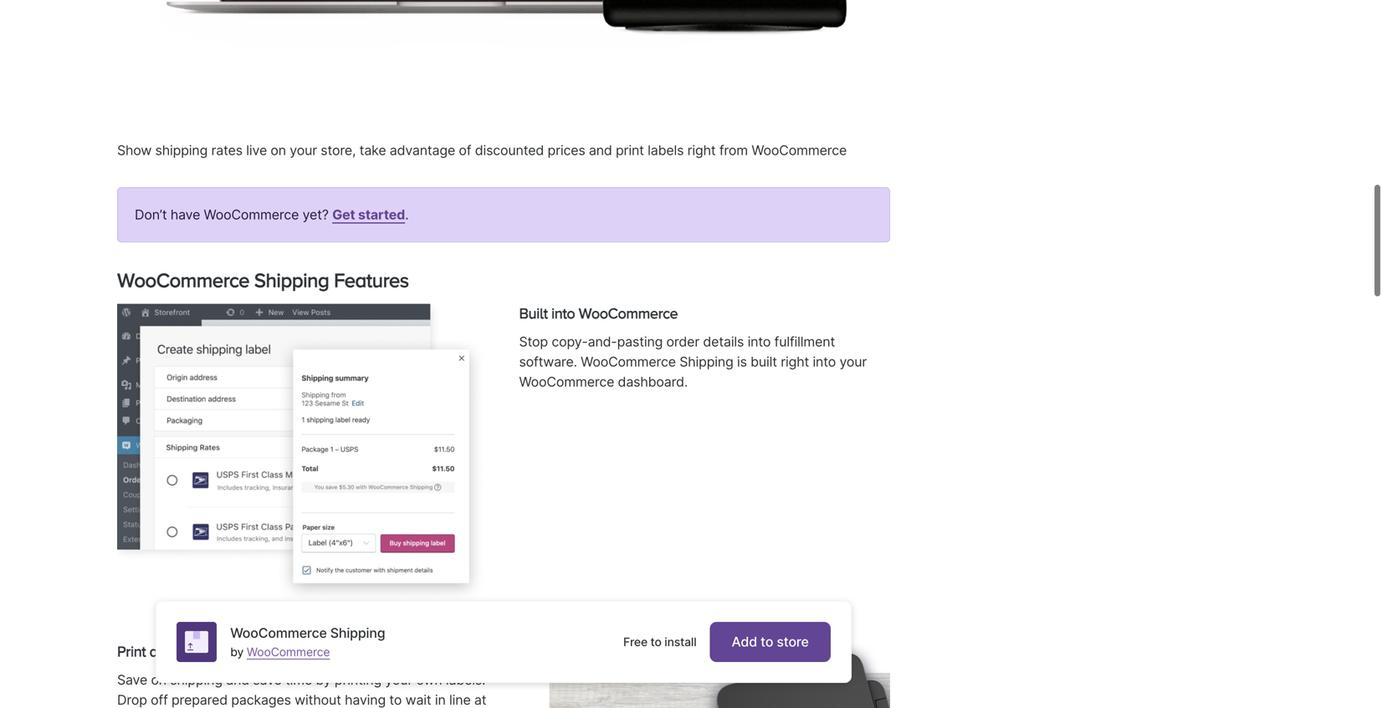 Task type: locate. For each thing, give the bounding box(es) containing it.
right down fulfillment
[[781, 354, 809, 370]]

1 vertical spatial on
[[151, 672, 167, 689]]

and
[[589, 142, 612, 159], [149, 643, 174, 660], [226, 672, 249, 689]]

to for add
[[761, 634, 773, 651]]

print
[[117, 643, 146, 660]]

1 vertical spatial and
[[149, 643, 174, 660]]

0 vertical spatial your
[[290, 142, 317, 159]]

shipping left rates
[[155, 142, 208, 159]]

1 vertical spatial shipping
[[170, 672, 223, 689]]

to
[[761, 634, 773, 651], [651, 635, 662, 650], [389, 692, 402, 709]]

stop copy-and-pasting order details into fulfillment software. woocommerce shipping is built right into your woocommerce dashboard.
[[519, 334, 867, 390]]

1 horizontal spatial into
[[748, 334, 771, 350]]

and left print at left top
[[589, 142, 612, 159]]

1 horizontal spatial by
[[316, 672, 331, 689]]

2 vertical spatial your
[[385, 672, 413, 689]]

into
[[551, 305, 575, 322], [748, 334, 771, 350], [813, 354, 836, 370]]

features
[[334, 269, 409, 292]]

2 horizontal spatial and
[[589, 142, 612, 159]]

shipping down don't have woocommerce yet? get started .
[[254, 269, 329, 292]]

into down fulfillment
[[813, 354, 836, 370]]

built
[[751, 354, 777, 370]]

into up built
[[748, 334, 771, 350]]

2 horizontal spatial your
[[840, 354, 867, 370]]

0 vertical spatial right
[[687, 142, 716, 159]]

1 vertical spatial into
[[748, 334, 771, 350]]

1 horizontal spatial to
[[651, 635, 662, 650]]

0 horizontal spatial on
[[151, 672, 167, 689]]

1 horizontal spatial on
[[271, 142, 286, 159]]

to right add
[[761, 634, 773, 651]]

and inside the save on shipping and save time by printing your own labels. drop off prepared packages without having to wait in line a
[[226, 672, 249, 689]]

your
[[290, 142, 317, 159], [840, 354, 867, 370], [385, 672, 413, 689]]

1 horizontal spatial and
[[226, 672, 249, 689]]

save up prepared
[[178, 643, 208, 660]]

own
[[416, 672, 442, 689]]

don't have woocommerce yet? get started .
[[135, 207, 409, 223]]

shipping
[[254, 269, 329, 292], [680, 354, 734, 370], [330, 625, 385, 642]]

add
[[732, 634, 757, 651]]

rates
[[211, 142, 243, 159]]

shipping up printing
[[330, 625, 385, 642]]

right
[[687, 142, 716, 159], [781, 354, 809, 370]]

woocommerce
[[752, 142, 847, 159], [204, 207, 299, 223], [117, 269, 249, 292], [579, 305, 678, 322], [581, 354, 676, 370], [519, 374, 614, 390], [230, 625, 327, 642], [247, 646, 330, 660]]

woocommerce up pasting
[[579, 305, 678, 322]]

shipping for woocommerce shipping features
[[254, 269, 329, 292]]

shipping
[[155, 142, 208, 159], [170, 672, 223, 689]]

woocommerce down software.
[[519, 374, 614, 390]]

1 vertical spatial by
[[316, 672, 331, 689]]

right left the from
[[687, 142, 716, 159]]

into up copy-
[[551, 305, 575, 322]]

labels
[[648, 142, 684, 159]]

2 vertical spatial shipping
[[330, 625, 385, 642]]

2 horizontal spatial into
[[813, 354, 836, 370]]

1 horizontal spatial save
[[253, 672, 282, 689]]

by left woocommerce link
[[230, 646, 244, 660]]

shipping for woocommerce shipping by woocommerce
[[330, 625, 385, 642]]

0 horizontal spatial right
[[687, 142, 716, 159]]

woocommerce link
[[247, 646, 330, 660]]

0 horizontal spatial to
[[389, 692, 402, 709]]

0 horizontal spatial into
[[551, 305, 575, 322]]

1 vertical spatial save
[[253, 672, 282, 689]]

2 horizontal spatial to
[[761, 634, 773, 651]]

1 horizontal spatial right
[[781, 354, 809, 370]]

by up without
[[316, 672, 331, 689]]

and right print
[[149, 643, 174, 660]]

fulfillment
[[774, 334, 835, 350]]

2 vertical spatial and
[[226, 672, 249, 689]]

2 horizontal spatial shipping
[[680, 354, 734, 370]]

by
[[230, 646, 244, 660], [316, 672, 331, 689]]

0 vertical spatial into
[[551, 305, 575, 322]]

0 vertical spatial and
[[589, 142, 612, 159]]

packages
[[231, 692, 291, 709]]

0 horizontal spatial shipping
[[254, 269, 329, 292]]

show
[[117, 142, 152, 159]]

0 vertical spatial shipping
[[254, 269, 329, 292]]

line
[[449, 692, 471, 709]]

woocommerce left yet?
[[204, 207, 299, 223]]

on
[[271, 142, 286, 159], [151, 672, 167, 689]]

save up packages
[[253, 672, 282, 689]]

0 horizontal spatial and
[[149, 643, 174, 660]]

1 horizontal spatial your
[[385, 672, 413, 689]]

don't
[[135, 207, 167, 223]]

1 vertical spatial your
[[840, 354, 867, 370]]

0 horizontal spatial by
[[230, 646, 244, 660]]

show shipping rates live on your store, take advantage of discounted prices and print labels right from woocommerce
[[117, 142, 847, 159]]

0 vertical spatial by
[[230, 646, 244, 660]]

save
[[178, 643, 208, 660], [253, 672, 282, 689]]

1 vertical spatial shipping
[[680, 354, 734, 370]]

shipping inside woocommerce shipping by woocommerce
[[330, 625, 385, 642]]

and up packages
[[226, 672, 249, 689]]

drop
[[117, 692, 147, 709]]

shipping up prepared
[[170, 672, 223, 689]]

to left wait at bottom left
[[389, 692, 402, 709]]

add to store
[[732, 634, 809, 651]]

built
[[519, 305, 548, 322]]

on up "off"
[[151, 672, 167, 689]]

built into woocommerce
[[519, 305, 678, 322]]

woocommerce shipping by woocommerce
[[230, 625, 385, 660]]

add to store link
[[710, 623, 831, 663]]

0 horizontal spatial your
[[290, 142, 317, 159]]

0 vertical spatial save
[[178, 643, 208, 660]]

1 horizontal spatial shipping
[[330, 625, 385, 642]]

woocommerce up woocommerce link
[[230, 625, 327, 642]]

to for free
[[651, 635, 662, 650]]

get
[[332, 207, 355, 223]]

on right live
[[271, 142, 286, 159]]

0 vertical spatial shipping
[[155, 142, 208, 159]]

shipping down details
[[680, 354, 734, 370]]

your inside the save on shipping and save time by printing your own labels. drop off prepared packages without having to wait in line a
[[385, 672, 413, 689]]

woocommerce down have
[[117, 269, 249, 292]]

shipping inside the save on shipping and save time by printing your own labels. drop off prepared packages without having to wait in line a
[[170, 672, 223, 689]]

your inside stop copy-and-pasting order details into fulfillment software. woocommerce shipping is built right into your woocommerce dashboard.
[[840, 354, 867, 370]]

from
[[719, 142, 748, 159]]

save inside the save on shipping and save time by printing your own labels. drop off prepared packages without having to wait in line a
[[253, 672, 282, 689]]

1 vertical spatial right
[[781, 354, 809, 370]]

to right free
[[651, 635, 662, 650]]

by inside woocommerce shipping by woocommerce
[[230, 646, 244, 660]]



Task type: vqa. For each thing, say whether or not it's contained in the screenshot.
right Shipping
yes



Task type: describe. For each thing, give the bounding box(es) containing it.
by inside the save on shipping and save time by printing your own labels. drop off prepared packages without having to wait in line a
[[316, 672, 331, 689]]

.
[[405, 207, 409, 223]]

0 horizontal spatial save
[[178, 643, 208, 660]]

dashboard.
[[618, 374, 688, 390]]

woocommerce down pasting
[[581, 354, 676, 370]]

install
[[665, 635, 697, 650]]

right inside stop copy-and-pasting order details into fulfillment software. woocommerce shipping is built right into your woocommerce dashboard.
[[781, 354, 809, 370]]

without
[[295, 692, 341, 709]]

order
[[666, 334, 700, 350]]

details
[[703, 334, 744, 350]]

pasting
[[617, 334, 663, 350]]

started
[[358, 207, 405, 223]]

of
[[459, 142, 471, 159]]

have
[[171, 207, 200, 223]]

stop
[[519, 334, 548, 350]]

yet?
[[303, 207, 329, 223]]

having
[[345, 692, 386, 709]]

take
[[360, 142, 386, 159]]

copy-
[[552, 334, 588, 350]]

prepared
[[172, 692, 228, 709]]

wait
[[405, 692, 431, 709]]

and-
[[588, 334, 617, 350]]

2 vertical spatial into
[[813, 354, 836, 370]]

to inside the save on shipping and save time by printing your own labels. drop off prepared packages without having to wait in line a
[[389, 692, 402, 709]]

save
[[117, 672, 147, 689]]

prices
[[548, 142, 585, 159]]

woocommerce shipping features
[[117, 269, 409, 292]]

store
[[777, 634, 809, 651]]

printing
[[335, 672, 382, 689]]

print
[[616, 142, 644, 159]]

get started link
[[332, 207, 405, 223]]

save on shipping and save time by printing your own labels. drop off prepared packages without having to wait in line a
[[117, 672, 486, 709]]

is
[[737, 354, 747, 370]]

software.
[[519, 354, 577, 370]]

free
[[623, 635, 648, 650]]

woocommerce right the from
[[752, 142, 847, 159]]

print and save
[[117, 643, 208, 660]]

labels.
[[446, 672, 486, 689]]

advantage
[[390, 142, 455, 159]]

shipping inside stop copy-and-pasting order details into fulfillment software. woocommerce shipping is built right into your woocommerce dashboard.
[[680, 354, 734, 370]]

free to install
[[623, 635, 697, 650]]

time
[[285, 672, 312, 689]]

store,
[[321, 142, 356, 159]]

off
[[151, 692, 168, 709]]

woocommerce up the time
[[247, 646, 330, 660]]

discounted
[[475, 142, 544, 159]]

in
[[435, 692, 446, 709]]

live
[[246, 142, 267, 159]]

0 vertical spatial on
[[271, 142, 286, 159]]

on inside the save on shipping and save time by printing your own labels. drop off prepared packages without having to wait in line a
[[151, 672, 167, 689]]



